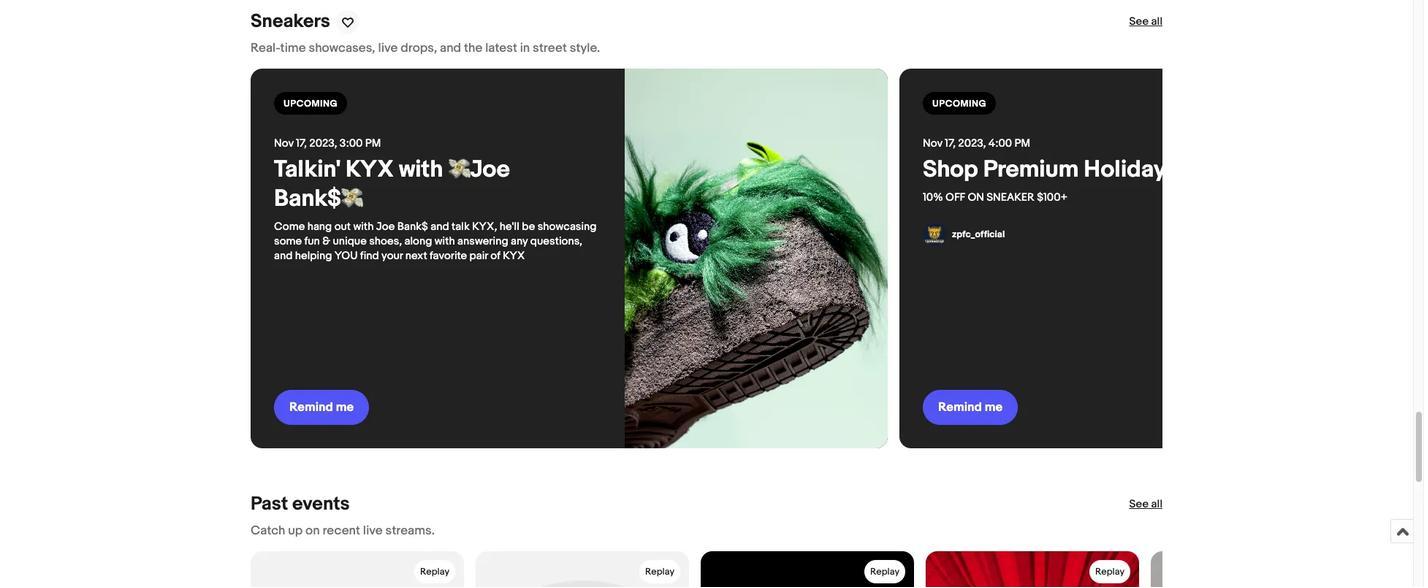 Task type: vqa. For each thing, say whether or not it's contained in the screenshot.
See All
yes



Task type: describe. For each thing, give the bounding box(es) containing it.
remind me button for bank$💸
[[274, 391, 369, 426]]

kyx,
[[472, 220, 497, 234]]

hang
[[307, 220, 332, 234]]

4:00
[[989, 137, 1012, 151]]

0 vertical spatial with
[[399, 156, 443, 185]]

talkin' kyx with 💸joe bank$💸 image
[[625, 69, 888, 449]]

favorite
[[430, 250, 467, 263]]

he'll
[[500, 220, 520, 234]]

10%
[[923, 191, 943, 205]]

real-time showcases, live drops, and the latest in street style.
[[251, 41, 600, 56]]

see all link for catch up on recent live streams.
[[1130, 498, 1163, 513]]

remind me button for 10%
[[923, 391, 1018, 426]]

3 replay from the left
[[871, 567, 900, 578]]

see all for real-time showcases, live drops, and the latest in street style.
[[1130, 15, 1163, 29]]

remind me for bank$💸
[[289, 401, 354, 415]]

pm for premium
[[1015, 137, 1031, 151]]

0 vertical spatial live
[[378, 41, 398, 56]]

recent
[[323, 524, 360, 539]]

up
[[288, 524, 303, 539]]

0 vertical spatial and
[[440, 41, 461, 56]]

2023, for talkin'
[[309, 137, 337, 151]]

past events
[[251, 494, 350, 516]]

17, for shop premium holiday deals
[[945, 137, 956, 151]]

catch up on recent live streams.
[[251, 524, 435, 539]]

nov for talkin'
[[274, 137, 294, 151]]

1 vertical spatial live
[[363, 524, 383, 539]]

any
[[511, 235, 528, 249]]

unique
[[333, 235, 367, 249]]

catch
[[251, 524, 285, 539]]

on
[[968, 191, 984, 205]]

1 vertical spatial and
[[431, 220, 449, 234]]

17, for talkin' kyx with 💸joe bank$💸
[[296, 137, 307, 151]]

see for real-time showcases, live drops, and the latest in street style.
[[1130, 15, 1149, 29]]

latest
[[485, 41, 517, 56]]

4 replay from the left
[[1096, 567, 1125, 578]]

remind for 10%
[[939, 401, 982, 415]]

pm for kyx
[[365, 137, 381, 151]]

some
[[274, 235, 302, 249]]

time
[[280, 41, 306, 56]]

bank$
[[397, 220, 428, 234]]

fun
[[304, 235, 320, 249]]

nov 17, 2023, 4:00 pm shop premium holiday deals 10% off on sneaker $100+
[[923, 137, 1232, 205]]

questions,
[[530, 235, 583, 249]]

past
[[251, 494, 288, 516]]



Task type: locate. For each thing, give the bounding box(es) containing it.
1 vertical spatial see
[[1130, 498, 1149, 512]]

1 vertical spatial see all
[[1130, 498, 1163, 512]]

1 horizontal spatial upcoming
[[933, 98, 987, 110]]

0 horizontal spatial kyx
[[346, 156, 394, 185]]

1 horizontal spatial remind
[[939, 401, 982, 415]]

see all
[[1130, 15, 1163, 29], [1130, 498, 1163, 512]]

0 horizontal spatial pm
[[365, 137, 381, 151]]

0 vertical spatial see all
[[1130, 15, 1163, 29]]

0 horizontal spatial upcoming
[[284, 98, 338, 110]]

2 see all from the top
[[1130, 498, 1163, 512]]

1 see all link from the top
[[1130, 15, 1163, 30]]

pm
[[365, 137, 381, 151], [1015, 137, 1031, 151]]

nov inside nov 17, 2023, 4:00 pm shop premium holiday deals 10% off on sneaker $100+
[[923, 137, 943, 151]]

in
[[520, 41, 530, 56]]

1 remind me from the left
[[289, 401, 354, 415]]

0 vertical spatial all
[[1152, 15, 1163, 29]]

2 remind from the left
[[939, 401, 982, 415]]

all for real-time showcases, live drops, and the latest in street style.
[[1152, 15, 1163, 29]]

off
[[946, 191, 966, 205]]

live
[[378, 41, 398, 56], [363, 524, 383, 539]]

17, up shop in the right top of the page
[[945, 137, 956, 151]]

nov up shop in the right top of the page
[[923, 137, 943, 151]]

1 horizontal spatial kyx
[[503, 250, 525, 263]]

next
[[406, 250, 427, 263]]

pm inside nov 17, 2023, 3:00 pm talkin' kyx with 💸joe bank$💸 come hang out with joe bank$ and talk kyx, he'll be showcasing some fun & unique shoes, along with answering any questions, and helping you find your next favorite pair of kyx
[[365, 137, 381, 151]]

0 horizontal spatial remind me button
[[274, 391, 369, 426]]

1 vertical spatial all
[[1152, 498, 1163, 512]]

1 vertical spatial see all link
[[1130, 498, 1163, 513]]

nov for shop
[[923, 137, 943, 151]]

remind for bank$💸
[[289, 401, 333, 415]]

me for bank$💸
[[336, 401, 354, 415]]

1 nov from the left
[[274, 137, 294, 151]]

along
[[405, 235, 432, 249]]

joe
[[376, 220, 395, 234]]

on
[[306, 524, 320, 539]]

💸joe
[[448, 156, 510, 185]]

of
[[491, 250, 501, 263]]

0 vertical spatial kyx
[[346, 156, 394, 185]]

2 remind me from the left
[[939, 401, 1003, 415]]

deals
[[1171, 156, 1232, 185]]

0 horizontal spatial 2023,
[[309, 137, 337, 151]]

1 remind me button from the left
[[274, 391, 369, 426]]

answering
[[458, 235, 508, 249]]

sneakers
[[251, 11, 330, 33]]

live right recent
[[363, 524, 383, 539]]

pm right 3:00
[[365, 137, 381, 151]]

2 upcoming from the left
[[933, 98, 987, 110]]

1 horizontal spatial 2023,
[[958, 137, 986, 151]]

bank$💸
[[274, 185, 363, 214]]

17, inside nov 17, 2023, 4:00 pm shop premium holiday deals 10% off on sneaker $100+
[[945, 137, 956, 151]]

2 17, from the left
[[945, 137, 956, 151]]

with
[[399, 156, 443, 185], [353, 220, 374, 234], [435, 235, 455, 249]]

0 vertical spatial see
[[1130, 15, 1149, 29]]

all for catch up on recent live streams.
[[1152, 498, 1163, 512]]

2023, left 4:00
[[958, 137, 986, 151]]

talk
[[452, 220, 470, 234]]

1 vertical spatial with
[[353, 220, 374, 234]]

1 me from the left
[[336, 401, 354, 415]]

pair
[[470, 250, 488, 263]]

1 horizontal spatial me
[[985, 401, 1003, 415]]

sneaker
[[987, 191, 1035, 205]]

2 see all link from the top
[[1130, 498, 1163, 513]]

street
[[533, 41, 567, 56]]

drops,
[[401, 41, 437, 56]]

3:00
[[340, 137, 363, 151]]

17,
[[296, 137, 307, 151], [945, 137, 956, 151]]

2 replay from the left
[[645, 567, 675, 578]]

and left talk
[[431, 220, 449, 234]]

with up bank$
[[399, 156, 443, 185]]

2 remind me button from the left
[[923, 391, 1018, 426]]

kyx down any
[[503, 250, 525, 263]]

see all for catch up on recent live streams.
[[1130, 498, 1163, 512]]

holiday
[[1084, 156, 1166, 185]]

out
[[335, 220, 351, 234]]

1 all from the top
[[1152, 15, 1163, 29]]

17, inside nov 17, 2023, 3:00 pm talkin' kyx with 💸joe bank$💸 come hang out with joe bank$ and talk kyx, he'll be showcasing some fun & unique shoes, along with answering any questions, and helping you find your next favorite pair of kyx
[[296, 137, 307, 151]]

nov
[[274, 137, 294, 151], [923, 137, 943, 151]]

1 see all from the top
[[1130, 15, 1163, 29]]

upcoming
[[284, 98, 338, 110], [933, 98, 987, 110]]

me
[[336, 401, 354, 415], [985, 401, 1003, 415]]

0 horizontal spatial 17,
[[296, 137, 307, 151]]

1 horizontal spatial remind me
[[939, 401, 1003, 415]]

2 all from the top
[[1152, 498, 1163, 512]]

nov up talkin'
[[274, 137, 294, 151]]

2 2023, from the left
[[958, 137, 986, 151]]

you
[[335, 250, 358, 263]]

2 vertical spatial with
[[435, 235, 455, 249]]

remind
[[289, 401, 333, 415], [939, 401, 982, 415]]

remind me button
[[274, 391, 369, 426], [923, 391, 1018, 426]]

your
[[382, 250, 403, 263]]

me for 10%
[[985, 401, 1003, 415]]

1 replay from the left
[[420, 567, 450, 578]]

style.
[[570, 41, 600, 56]]

1 vertical spatial kyx
[[503, 250, 525, 263]]

pm inside nov 17, 2023, 4:00 pm shop premium holiday deals 10% off on sneaker $100+
[[1015, 137, 1031, 151]]

17, up talkin'
[[296, 137, 307, 151]]

1 see from the top
[[1130, 15, 1149, 29]]

2 vertical spatial and
[[274, 250, 293, 263]]

replay
[[420, 567, 450, 578], [645, 567, 675, 578], [871, 567, 900, 578], [1096, 567, 1125, 578]]

pm right 4:00
[[1015, 137, 1031, 151]]

showcases,
[[309, 41, 375, 56]]

showcasing
[[538, 220, 597, 234]]

kyx down 3:00
[[346, 156, 394, 185]]

and left the
[[440, 41, 461, 56]]

2023, inside nov 17, 2023, 4:00 pm shop premium holiday deals 10% off on sneaker $100+
[[958, 137, 986, 151]]

streams.
[[386, 524, 435, 539]]

1 pm from the left
[[365, 137, 381, 151]]

premium
[[984, 156, 1079, 185]]

shop
[[923, 156, 978, 185]]

2 nov from the left
[[923, 137, 943, 151]]

see all link
[[1130, 15, 1163, 30], [1130, 498, 1163, 513]]

and
[[440, 41, 461, 56], [431, 220, 449, 234], [274, 250, 293, 263]]

come
[[274, 220, 305, 234]]

2023, inside nov 17, 2023, 3:00 pm talkin' kyx with 💸joe bank$💸 come hang out with joe bank$ and talk kyx, he'll be showcasing some fun & unique shoes, along with answering any questions, and helping you find your next favorite pair of kyx
[[309, 137, 337, 151]]

upcoming for talkin'
[[284, 98, 338, 110]]

and down some
[[274, 250, 293, 263]]

upcoming down time
[[284, 98, 338, 110]]

helping
[[295, 250, 332, 263]]

1 remind from the left
[[289, 401, 333, 415]]

talkin'
[[274, 156, 341, 185]]

0 horizontal spatial nov
[[274, 137, 294, 151]]

&
[[322, 235, 330, 249]]

0 horizontal spatial me
[[336, 401, 354, 415]]

zpfc_official link
[[923, 223, 1005, 247]]

1 horizontal spatial nov
[[923, 137, 943, 151]]

be
[[522, 220, 535, 234]]

1 horizontal spatial pm
[[1015, 137, 1031, 151]]

with up favorite
[[435, 235, 455, 249]]

remind me
[[289, 401, 354, 415], [939, 401, 1003, 415]]

see for catch up on recent live streams.
[[1130, 498, 1149, 512]]

1 upcoming from the left
[[284, 98, 338, 110]]

real-
[[251, 41, 280, 56]]

2 see from the top
[[1130, 498, 1149, 512]]

kyx
[[346, 156, 394, 185], [503, 250, 525, 263]]

2 me from the left
[[985, 401, 1003, 415]]

shoes,
[[369, 235, 402, 249]]

0 vertical spatial see all link
[[1130, 15, 1163, 30]]

find
[[360, 250, 379, 263]]

0 horizontal spatial remind
[[289, 401, 333, 415]]

upcoming up shop in the right top of the page
[[933, 98, 987, 110]]

live left drops, on the left of page
[[378, 41, 398, 56]]

$100+
[[1037, 191, 1068, 205]]

the
[[464, 41, 483, 56]]

2023, for shop
[[958, 137, 986, 151]]

upcoming for shop
[[933, 98, 987, 110]]

nov 17, 2023, 3:00 pm talkin' kyx with 💸joe bank$💸 come hang out with joe bank$ and talk kyx, he'll be showcasing some fun & unique shoes, along with answering any questions, and helping you find your next favorite pair of kyx
[[274, 137, 599, 263]]

2023, left 3:00
[[309, 137, 337, 151]]

1 17, from the left
[[296, 137, 307, 151]]

zpfc_official
[[952, 229, 1005, 241]]

2023,
[[309, 137, 337, 151], [958, 137, 986, 151]]

2 pm from the left
[[1015, 137, 1031, 151]]

all
[[1152, 15, 1163, 29], [1152, 498, 1163, 512]]

see all link for real-time showcases, live drops, and the latest in street style.
[[1130, 15, 1163, 30]]

nov inside nov 17, 2023, 3:00 pm talkin' kyx with 💸joe bank$💸 come hang out with joe bank$ and talk kyx, he'll be showcasing some fun & unique shoes, along with answering any questions, and helping you find your next favorite pair of kyx
[[274, 137, 294, 151]]

zpfc_official image
[[923, 223, 947, 247]]

with up unique
[[353, 220, 374, 234]]

0 horizontal spatial remind me
[[289, 401, 354, 415]]

events
[[292, 494, 350, 516]]

see
[[1130, 15, 1149, 29], [1130, 498, 1149, 512]]

1 2023, from the left
[[309, 137, 337, 151]]

1 horizontal spatial 17,
[[945, 137, 956, 151]]

remind me for 10%
[[939, 401, 1003, 415]]

1 horizontal spatial remind me button
[[923, 391, 1018, 426]]



